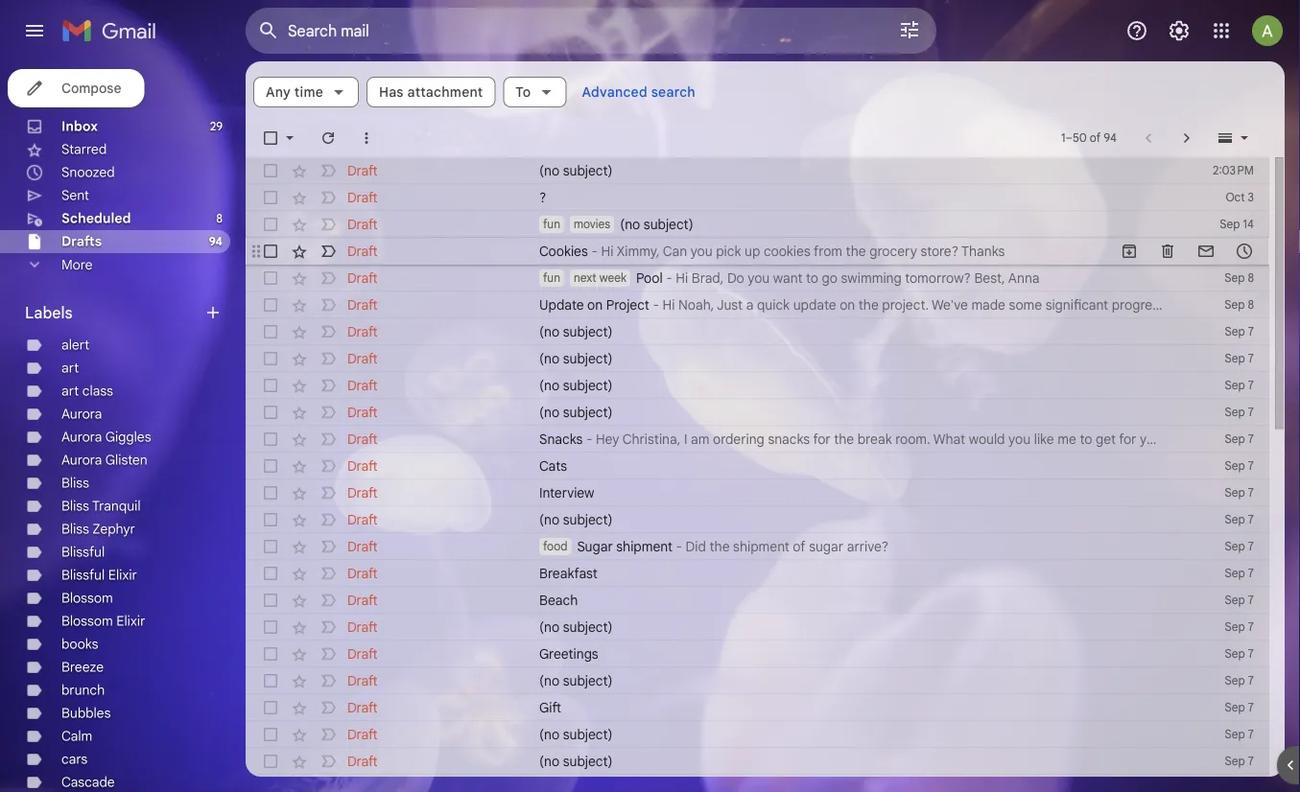 Task type: describe. For each thing, give the bounding box(es) containing it.
compose button
[[8, 69, 144, 107]]

sep for second row from the bottom
[[1225, 755, 1245, 769]]

21 row from the top
[[246, 695, 1269, 722]]

(no for tenth row
[[539, 404, 559, 421]]

bliss for bliss tranquil
[[61, 498, 89, 515]]

cascade
[[61, 774, 115, 791]]

17 row from the top
[[246, 587, 1269, 614]]

food
[[543, 540, 567, 554]]

beach
[[539, 592, 578, 609]]

sep 7 for second row from the bottom
[[1225, 755, 1254, 769]]

11 7 from the top
[[1248, 593, 1254, 608]]

18 row from the top
[[246, 614, 1269, 641]]

blossom for blossom link
[[61, 590, 113, 607]]

has
[[379, 83, 404, 100]]

(no for seventh row from the bottom
[[539, 619, 559, 636]]

8 for pool
[[1248, 271, 1254, 285]]

inbox
[[61, 118, 98, 135]]

snoozed
[[61, 164, 115, 181]]

greetings
[[539, 646, 598, 663]]

draft for 21th row from the bottom
[[347, 243, 378, 260]]

art class link
[[61, 383, 113, 400]]

sent link
[[61, 187, 89, 204]]

24 row from the top
[[246, 775, 1269, 793]]

sep 7 for 16th row
[[1225, 567, 1254, 581]]

7 7 from the top
[[1248, 486, 1254, 500]]

? link
[[539, 188, 1164, 207]]

bliss zephyr
[[61, 521, 135, 538]]

beach link
[[539, 591, 1164, 610]]

sep for tenth row
[[1225, 405, 1245, 420]]

0 vertical spatial the
[[846, 243, 866, 260]]

go
[[822, 270, 838, 286]]

art for art link
[[61, 360, 79, 377]]

drafts link
[[61, 233, 102, 250]]

brad,
[[692, 270, 724, 286]]

cats
[[539, 458, 567, 474]]

giggles
[[105, 429, 151, 446]]

5 row from the top
[[246, 265, 1269, 292]]

aurora link
[[61, 406, 102, 423]]

sep for 19th row from the top of the page
[[1225, 647, 1245, 662]]

blossom link
[[61, 590, 113, 607]]

8 for -
[[1248, 298, 1254, 312]]

breakfast
[[539, 565, 598, 582]]

swimming
[[841, 270, 902, 286]]

bliss tranquil link
[[61, 498, 141, 515]]

draft for 17th row
[[347, 592, 378, 609]]

blissful elixir
[[61, 567, 137, 584]]

3 7 from the top
[[1248, 379, 1254, 393]]

of
[[793, 538, 806, 555]]

(no for 16th row from the bottom
[[539, 377, 559, 394]]

has attachment button
[[367, 77, 495, 107]]

cookies
[[764, 243, 811, 260]]

23 row from the top
[[246, 748, 1269, 775]]

draft for 13th row from the bottom
[[347, 458, 378, 474]]

zephyr
[[93, 521, 135, 538]]

16 7 from the top
[[1248, 728, 1254, 742]]

blossom elixir link
[[61, 613, 145, 630]]

bubbles
[[61, 705, 111, 722]]

8 7 from the top
[[1248, 513, 1254, 527]]

art class
[[61, 383, 113, 400]]

(no for first row
[[539, 162, 559, 179]]

(no for fifth row from the bottom of the page
[[539, 673, 559, 689]]

get
[[1096, 431, 1116, 448]]

sep for 19th row from the bottom
[[1225, 298, 1245, 312]]

sep 7 for 13th row from the top of the page
[[1225, 486, 1254, 500]]

1 horizontal spatial to
[[1080, 431, 1092, 448]]

snacks - hey christina, i am ordering snacks for the break room. what would you like me to get for you?
[[539, 431, 1169, 448]]

project
[[606, 296, 650, 313]]

blossom for blossom elixir
[[61, 613, 113, 630]]

break
[[858, 431, 892, 448]]

2:03 pm
[[1213, 164, 1254, 178]]

blissful link
[[61, 544, 105, 561]]

12 row from the top
[[246, 453, 1269, 480]]

food sugar shipment - did the shipment of sugar arrive?
[[543, 538, 889, 555]]

16 row from the top
[[246, 560, 1269, 587]]

do
[[727, 270, 744, 286]]

8 inside labels navigation
[[216, 212, 223, 226]]

what
[[933, 431, 965, 448]]

draft for 13th row from the top of the page
[[347, 485, 378, 501]]

scheduled link
[[61, 210, 131, 227]]

?
[[539, 189, 546, 206]]

can
[[663, 243, 687, 260]]

cars link
[[61, 751, 88, 768]]

breeze
[[61, 659, 104, 676]]

draft for seventh row from the bottom
[[347, 619, 378, 636]]

aurora giggles
[[61, 429, 151, 446]]

3 row from the top
[[246, 211, 1269, 238]]

toggle split pane mode image
[[1216, 129, 1235, 148]]

snacks
[[768, 431, 810, 448]]

sent
[[61, 187, 89, 204]]

update on project -
[[539, 296, 663, 313]]

sep 7 for 13th row from the bottom
[[1225, 459, 1254, 474]]

3
[[1248, 190, 1254, 205]]

christina,
[[622, 431, 681, 448]]

cats link
[[539, 457, 1164, 476]]

cookies - hi ximmy, can you pick up cookies from the grocery store? thanks
[[539, 243, 1005, 260]]

interview
[[539, 485, 594, 501]]

blissful for blissful link
[[61, 544, 105, 561]]

sep 7 for tenth row
[[1225, 405, 1254, 420]]

gift
[[539, 699, 561, 716]]

sep 7 for 7th row from the top
[[1225, 325, 1254, 339]]

sep 7 for 19th row from the top of the page
[[1225, 647, 1254, 662]]

compose
[[61, 80, 121, 96]]

main menu image
[[23, 19, 46, 42]]

hey
[[596, 431, 619, 448]]

alert link
[[61, 337, 89, 354]]

- for ximmy,
[[591, 243, 598, 260]]

sep 7 for 14th row from the top
[[1225, 513, 1254, 527]]

draft for first row
[[347, 162, 378, 179]]

support image
[[1126, 19, 1149, 42]]

15 7 from the top
[[1248, 701, 1254, 715]]

sep for 17th row
[[1225, 593, 1245, 608]]

6 row from the top
[[246, 292, 1269, 319]]

sep 14
[[1220, 217, 1254, 232]]

1 shipment from the left
[[616, 538, 673, 555]]

14
[[1243, 217, 1254, 232]]

14 row from the top
[[246, 507, 1269, 533]]

29
[[210, 119, 223, 134]]

draft for second row
[[347, 189, 378, 206]]

advanced search button
[[574, 75, 703, 109]]

7 row from the top
[[246, 319, 1269, 345]]

draft for tenth row
[[347, 404, 378, 421]]

sep 8 for -
[[1225, 298, 1254, 312]]

room.
[[895, 431, 930, 448]]

94
[[209, 235, 223, 249]]

19 row from the top
[[246, 641, 1269, 668]]

week
[[599, 271, 627, 285]]

2 7 from the top
[[1248, 352, 1254, 366]]

aurora giggles link
[[61, 429, 151, 446]]

20 row from the top
[[246, 668, 1269, 695]]

blissful for blissful elixir
[[61, 567, 105, 584]]

(no for second row from the bottom
[[539, 753, 559, 770]]

update
[[539, 296, 584, 313]]

best,
[[974, 270, 1005, 286]]

like
[[1034, 431, 1054, 448]]

draft for second row from the bottom
[[347, 753, 378, 770]]

4 7 from the top
[[1248, 405, 1254, 420]]

toolbar inside row
[[1110, 242, 1264, 261]]

aurora for aurora link
[[61, 406, 102, 423]]

gift link
[[539, 699, 1164, 718]]

sep 7 for 16th row from the bottom
[[1225, 379, 1254, 393]]

(no subject) link for seventh row from the bottom
[[539, 618, 1164, 637]]

2 shipment from the left
[[733, 538, 789, 555]]

Search mail text field
[[288, 21, 844, 40]]

labels
[[25, 303, 73, 322]]

anna
[[1008, 270, 1040, 286]]

(no for 17th row from the bottom of the page
[[539, 350, 559, 367]]

elixir for blissful elixir
[[108, 567, 137, 584]]

you for want
[[748, 270, 770, 286]]

blissful elixir link
[[61, 567, 137, 584]]

5 7 from the top
[[1248, 432, 1254, 447]]

cars
[[61, 751, 88, 768]]

2 vertical spatial the
[[710, 538, 730, 555]]

4 row from the top
[[246, 238, 1269, 265]]

any
[[266, 83, 291, 100]]

books link
[[61, 636, 98, 653]]



Task type: locate. For each thing, give the bounding box(es) containing it.
- down movies
[[591, 243, 598, 260]]

snoozed link
[[61, 164, 115, 181]]

(no subject) link for tenth row
[[539, 403, 1164, 422]]

sep for fifth row from the bottom of the page
[[1225, 674, 1245, 688]]

1 horizontal spatial hi
[[676, 270, 688, 286]]

blissful down bliss zephyr
[[61, 544, 105, 561]]

for right the snacks
[[813, 431, 831, 448]]

0 vertical spatial fun
[[543, 217, 560, 232]]

- right pool
[[666, 270, 672, 286]]

calm
[[61, 728, 92, 745]]

labels heading
[[25, 303, 203, 322]]

9 row from the top
[[246, 372, 1269, 399]]

1 vertical spatial elixir
[[116, 613, 145, 630]]

1 blissful from the top
[[61, 544, 105, 561]]

to button
[[503, 77, 567, 107]]

blossom
[[61, 590, 113, 607], [61, 613, 113, 630]]

7 draft from the top
[[347, 323, 378, 340]]

13 7 from the top
[[1248, 647, 1254, 662]]

1 for from the left
[[813, 431, 831, 448]]

gmail image
[[61, 12, 166, 50]]

-
[[591, 243, 598, 260], [666, 270, 672, 286], [653, 296, 659, 313], [586, 431, 592, 448], [676, 538, 682, 555]]

hi for brad,
[[676, 270, 688, 286]]

sep 7 for 14th row from the bottom of the page
[[1225, 432, 1254, 447]]

3 aurora from the top
[[61, 452, 102, 469]]

7 (no subject) link from the top
[[539, 618, 1164, 637]]

want
[[773, 270, 803, 286]]

me
[[1058, 431, 1077, 448]]

draft for 21th row from the top
[[347, 699, 378, 716]]

ximmy,
[[617, 243, 660, 260]]

0 horizontal spatial to
[[806, 270, 818, 286]]

2 row from the top
[[246, 184, 1269, 211]]

2 draft from the top
[[347, 189, 378, 206]]

sep 8 for pool
[[1225, 271, 1254, 285]]

0 horizontal spatial shipment
[[616, 538, 673, 555]]

3 sep 7 from the top
[[1225, 379, 1254, 393]]

more button
[[0, 253, 230, 276]]

inbox link
[[61, 118, 98, 135]]

art down art link
[[61, 383, 79, 400]]

8 draft from the top
[[347, 350, 378, 367]]

main content containing any time
[[246, 61, 1285, 793]]

aurora up the bliss "link"
[[61, 452, 102, 469]]

aurora down aurora link
[[61, 429, 102, 446]]

22 row from the top
[[246, 722, 1269, 748]]

bubbles link
[[61, 705, 111, 722]]

0 vertical spatial sep 8
[[1225, 271, 1254, 285]]

1 vertical spatial bliss
[[61, 498, 89, 515]]

draft for 7th row from the top
[[347, 323, 378, 340]]

- for christina,
[[586, 431, 592, 448]]

8 sep 7 from the top
[[1225, 513, 1254, 527]]

would
[[969, 431, 1005, 448]]

elixir for blossom elixir
[[116, 613, 145, 630]]

8 (no subject) link from the top
[[539, 672, 1164, 691]]

- down pool
[[653, 296, 659, 313]]

1 row from the top
[[246, 157, 1269, 184]]

i
[[684, 431, 687, 448]]

draft for 14th row from the bottom of the page
[[347, 431, 378, 448]]

hi left brad,
[[676, 270, 688, 286]]

1 draft from the top
[[347, 162, 378, 179]]

hi up week
[[601, 243, 613, 260]]

to left go
[[806, 270, 818, 286]]

6 sep 7 from the top
[[1225, 459, 1254, 474]]

21 draft from the top
[[347, 699, 378, 716]]

sep for 13th row from the top of the page
[[1225, 486, 1245, 500]]

labels navigation
[[0, 61, 246, 793]]

you right can
[[691, 243, 713, 260]]

2 aurora from the top
[[61, 429, 102, 446]]

15 sep 7 from the top
[[1225, 701, 1254, 715]]

5 sep 7 from the top
[[1225, 432, 1254, 447]]

12 sep 7 from the top
[[1225, 620, 1254, 635]]

1 blossom from the top
[[61, 590, 113, 607]]

bliss down the bliss "link"
[[61, 498, 89, 515]]

hi for ximmy,
[[601, 243, 613, 260]]

art down alert link
[[61, 360, 79, 377]]

ordering
[[713, 431, 765, 448]]

blossom down blissful elixir
[[61, 590, 113, 607]]

(no subject) link for 22th row from the top
[[539, 725, 1164, 745]]

2 vertical spatial 8
[[1248, 298, 1254, 312]]

the right "from"
[[846, 243, 866, 260]]

10 draft from the top
[[347, 404, 378, 421]]

on
[[587, 296, 603, 313]]

for right get
[[1119, 431, 1136, 448]]

- for brad,
[[666, 270, 672, 286]]

11 sep 7 from the top
[[1225, 593, 1254, 608]]

2 blissful from the top
[[61, 567, 105, 584]]

2 (no subject) link from the top
[[539, 322, 1164, 342]]

aurora glisten link
[[61, 452, 148, 469]]

1 vertical spatial you
[[748, 270, 770, 286]]

12 draft from the top
[[347, 458, 378, 474]]

shipment
[[616, 538, 673, 555], [733, 538, 789, 555]]

aurora for aurora giggles
[[61, 429, 102, 446]]

(no subject) link for second row from the bottom
[[539, 752, 1164, 771]]

9 7 from the top
[[1248, 540, 1254, 554]]

blissful
[[61, 544, 105, 561], [61, 567, 105, 584]]

did
[[686, 538, 706, 555]]

aurora for aurora glisten
[[61, 452, 102, 469]]

0 vertical spatial art
[[61, 360, 79, 377]]

oct 3
[[1226, 190, 1254, 205]]

0 vertical spatial blossom
[[61, 590, 113, 607]]

books
[[61, 636, 98, 653]]

draft for 16th row from the bottom
[[347, 377, 378, 394]]

9 draft from the top
[[347, 377, 378, 394]]

sep 7 for fifth row from the bottom of the page
[[1225, 674, 1254, 688]]

aurora down art class 'link'
[[61, 406, 102, 423]]

pool - hi brad, do you want to go swimming tomorrow? best, anna
[[636, 270, 1040, 286]]

bliss zephyr link
[[61, 521, 135, 538]]

1 art from the top
[[61, 360, 79, 377]]

3 (no subject) link from the top
[[539, 349, 1164, 368]]

1 vertical spatial the
[[834, 431, 854, 448]]

2 blossom from the top
[[61, 613, 113, 630]]

1 vertical spatial hi
[[676, 270, 688, 286]]

13 sep 7 from the top
[[1225, 647, 1254, 662]]

draft
[[347, 162, 378, 179], [347, 189, 378, 206], [347, 216, 378, 233], [347, 243, 378, 260], [347, 270, 378, 286], [347, 296, 378, 313], [347, 323, 378, 340], [347, 350, 378, 367], [347, 377, 378, 394], [347, 404, 378, 421], [347, 431, 378, 448], [347, 458, 378, 474], [347, 485, 378, 501], [347, 511, 378, 528], [347, 538, 378, 555], [347, 565, 378, 582], [347, 592, 378, 609], [347, 619, 378, 636], [347, 646, 378, 663], [347, 673, 378, 689], [347, 699, 378, 716], [347, 726, 378, 743], [347, 753, 378, 770]]

0 horizontal spatial for
[[813, 431, 831, 448]]

draft for fifth row from the bottom of the page
[[347, 673, 378, 689]]

alert
[[61, 337, 89, 354]]

blossom down blossom link
[[61, 613, 113, 630]]

1 aurora from the top
[[61, 406, 102, 423]]

1 horizontal spatial shipment
[[733, 538, 789, 555]]

16 sep 7 from the top
[[1225, 728, 1254, 742]]

older image
[[1177, 129, 1197, 148]]

0 vertical spatial elixir
[[108, 567, 137, 584]]

10 row from the top
[[246, 399, 1269, 426]]

draft for 19th row from the bottom
[[347, 296, 378, 313]]

draft for 22th row from the top
[[347, 726, 378, 743]]

15 draft from the top
[[347, 538, 378, 555]]

elixir up blossom link
[[108, 567, 137, 584]]

17 7 from the top
[[1248, 755, 1254, 769]]

sep for fifth row from the top
[[1225, 271, 1245, 285]]

2 sep 8 from the top
[[1225, 298, 1254, 312]]

11 row from the top
[[246, 426, 1269, 453]]

elixir down blissful elixir
[[116, 613, 145, 630]]

blossom elixir
[[61, 613, 145, 630]]

(no for 14th row from the top
[[539, 511, 559, 528]]

sep 7 for 21th row from the top
[[1225, 701, 1254, 715]]

fun
[[543, 217, 560, 232], [543, 271, 560, 285]]

(no subject) link for fifth row from the bottom of the page
[[539, 672, 1164, 691]]

1 7 from the top
[[1248, 325, 1254, 339]]

sugar
[[577, 538, 613, 555]]

bliss link
[[61, 475, 89, 492]]

8 row from the top
[[246, 345, 1269, 372]]

0 vertical spatial aurora
[[61, 406, 102, 423]]

1 vertical spatial blossom
[[61, 613, 113, 630]]

sep 7 for seventh row from the bottom
[[1225, 620, 1254, 635]]

draft for 16th row
[[347, 565, 378, 582]]

pool
[[636, 270, 663, 286]]

store?
[[921, 243, 959, 260]]

13 draft from the top
[[347, 485, 378, 501]]

1 vertical spatial blissful
[[61, 567, 105, 584]]

10 7 from the top
[[1248, 567, 1254, 581]]

None checkbox
[[261, 129, 280, 148], [261, 215, 280, 234], [261, 269, 280, 288], [261, 322, 280, 342], [261, 376, 280, 395], [261, 510, 280, 530], [261, 537, 280, 557], [261, 564, 280, 583], [261, 591, 280, 610], [261, 618, 280, 637], [261, 645, 280, 664], [261, 725, 280, 745], [261, 129, 280, 148], [261, 215, 280, 234], [261, 269, 280, 288], [261, 322, 280, 342], [261, 376, 280, 395], [261, 510, 280, 530], [261, 537, 280, 557], [261, 564, 280, 583], [261, 591, 280, 610], [261, 618, 280, 637], [261, 645, 280, 664], [261, 725, 280, 745]]

20 draft from the top
[[347, 673, 378, 689]]

you?
[[1140, 431, 1169, 448]]

- left hey
[[586, 431, 592, 448]]

to
[[516, 83, 531, 100]]

22 draft from the top
[[347, 726, 378, 743]]

1 vertical spatial sep 8
[[1225, 298, 1254, 312]]

1 vertical spatial 8
[[1248, 271, 1254, 285]]

0 vertical spatial blissful
[[61, 544, 105, 561]]

17 sep 7 from the top
[[1225, 755, 1254, 769]]

13 row from the top
[[246, 480, 1269, 507]]

14 draft from the top
[[347, 511, 378, 528]]

11 draft from the top
[[347, 431, 378, 448]]

2 for from the left
[[1119, 431, 1136, 448]]

1 vertical spatial fun
[[543, 271, 560, 285]]

0 vertical spatial to
[[806, 270, 818, 286]]

bliss for bliss zephyr
[[61, 521, 89, 538]]

1 vertical spatial art
[[61, 383, 79, 400]]

4 draft from the top
[[347, 243, 378, 260]]

sep 8
[[1225, 271, 1254, 285], [1225, 298, 1254, 312]]

tranquil
[[92, 498, 141, 515]]

draft for 15th row from the top of the page
[[347, 538, 378, 555]]

15 row from the top
[[246, 533, 1269, 560]]

sep for 16th row from the bottom
[[1225, 379, 1245, 393]]

search mail image
[[251, 13, 286, 48]]

toolbar
[[1110, 242, 1264, 261]]

draft for fifth row from the top
[[347, 270, 378, 286]]

sep for seventh row from the bottom
[[1225, 620, 1245, 635]]

calm link
[[61, 728, 92, 745]]

starred
[[61, 141, 107, 158]]

sep for 14th row from the top
[[1225, 513, 1245, 527]]

None checkbox
[[261, 161, 280, 180], [261, 188, 280, 207], [261, 242, 280, 261], [261, 296, 280, 315], [261, 349, 280, 368], [261, 403, 280, 422], [261, 430, 280, 449], [261, 457, 280, 476], [261, 484, 280, 503], [261, 672, 280, 691], [261, 699, 280, 718], [261, 752, 280, 771], [261, 161, 280, 180], [261, 188, 280, 207], [261, 242, 280, 261], [261, 296, 280, 315], [261, 349, 280, 368], [261, 403, 280, 422], [261, 430, 280, 449], [261, 457, 280, 476], [261, 484, 280, 503], [261, 672, 280, 691], [261, 699, 280, 718], [261, 752, 280, 771]]

18 draft from the top
[[347, 619, 378, 636]]

interview link
[[539, 484, 1164, 503]]

19 draft from the top
[[347, 646, 378, 663]]

time
[[294, 83, 323, 100]]

sep for 22th row from the bottom
[[1220, 217, 1240, 232]]

(no for 7th row from the top
[[539, 323, 559, 340]]

sep 7 for 17th row
[[1225, 593, 1254, 608]]

sep for 21th row from the top
[[1225, 701, 1245, 715]]

aurora glisten
[[61, 452, 148, 469]]

breakfast link
[[539, 564, 1164, 583]]

blissful down blissful link
[[61, 567, 105, 584]]

sep for 15th row from the top of the page
[[1225, 540, 1245, 554]]

bliss
[[61, 475, 89, 492], [61, 498, 89, 515], [61, 521, 89, 538]]

grocery
[[869, 243, 917, 260]]

oct
[[1226, 190, 1245, 205]]

shipment left of at the right bottom of page
[[733, 538, 789, 555]]

pick
[[716, 243, 741, 260]]

(no subject) link for 16th row from the bottom
[[539, 376, 1164, 395]]

to right me
[[1080, 431, 1092, 448]]

2 horizontal spatial you
[[1009, 431, 1031, 448]]

main content
[[246, 61, 1285, 793]]

bliss tranquil
[[61, 498, 141, 515]]

6 7 from the top
[[1248, 459, 1254, 474]]

am
[[691, 431, 710, 448]]

subject)
[[563, 162, 613, 179], [644, 216, 693, 233], [563, 323, 613, 340], [563, 350, 613, 367], [563, 377, 613, 394], [563, 404, 613, 421], [563, 511, 613, 528], [563, 619, 613, 636], [563, 673, 613, 689], [563, 726, 613, 743], [563, 753, 613, 770]]

1 vertical spatial to
[[1080, 431, 1092, 448]]

4 (no subject) link from the top
[[539, 376, 1164, 395]]

you right do
[[748, 270, 770, 286]]

7 sep 7 from the top
[[1225, 486, 1254, 500]]

you for pick
[[691, 243, 713, 260]]

10 sep 7 from the top
[[1225, 567, 1254, 581]]

0 horizontal spatial you
[[691, 243, 713, 260]]

sep 7 for 17th row from the bottom of the page
[[1225, 352, 1254, 366]]

sep for 7th row from the top
[[1225, 325, 1245, 339]]

fun down ?
[[543, 217, 560, 232]]

glisten
[[105, 452, 148, 469]]

1 horizontal spatial you
[[748, 270, 770, 286]]

shipment right the sugar
[[616, 538, 673, 555]]

16 draft from the top
[[347, 565, 378, 582]]

bliss for the bliss "link"
[[61, 475, 89, 492]]

more
[[61, 256, 93, 273]]

thanks
[[962, 243, 1005, 260]]

23 draft from the top
[[347, 753, 378, 770]]

elixir
[[108, 567, 137, 584], [116, 613, 145, 630]]

3 bliss from the top
[[61, 521, 89, 538]]

0 vertical spatial you
[[691, 243, 713, 260]]

1 fun from the top
[[543, 217, 560, 232]]

draft for 19th row from the top of the page
[[347, 646, 378, 663]]

advanced
[[582, 83, 647, 100]]

(no subject) link for 7th row from the top
[[539, 322, 1164, 342]]

5 draft from the top
[[347, 270, 378, 286]]

attachment
[[407, 83, 483, 100]]

1 horizontal spatial for
[[1119, 431, 1136, 448]]

(no subject) link for first row
[[539, 161, 1164, 180]]

6 draft from the top
[[347, 296, 378, 313]]

2 fun from the top
[[543, 271, 560, 285]]

refresh image
[[319, 129, 338, 148]]

fun for (no subject)
[[543, 217, 560, 232]]

arrive?
[[847, 538, 889, 555]]

bliss up blissful link
[[61, 521, 89, 538]]

17 draft from the top
[[347, 592, 378, 609]]

sep for 14th row from the bottom of the page
[[1225, 432, 1245, 447]]

fun up update
[[543, 271, 560, 285]]

0 vertical spatial hi
[[601, 243, 613, 260]]

sep for 17th row from the bottom of the page
[[1225, 352, 1245, 366]]

greetings link
[[539, 645, 1164, 664]]

sep for 16th row
[[1225, 567, 1245, 581]]

advanced search options image
[[890, 11, 929, 49]]

starred link
[[61, 141, 107, 158]]

(no subject) link for 14th row from the top
[[539, 510, 1164, 530]]

2 sep 7 from the top
[[1225, 352, 1254, 366]]

art for art class
[[61, 383, 79, 400]]

you left like
[[1009, 431, 1031, 448]]

(no subject) link for 17th row from the bottom of the page
[[539, 349, 1164, 368]]

9 sep 7 from the top
[[1225, 540, 1254, 554]]

0 horizontal spatial hi
[[601, 243, 613, 260]]

- left did
[[676, 538, 682, 555]]

row
[[246, 157, 1269, 184], [246, 184, 1269, 211], [246, 211, 1269, 238], [246, 238, 1269, 265], [246, 265, 1269, 292], [246, 292, 1269, 319], [246, 319, 1269, 345], [246, 345, 1269, 372], [246, 372, 1269, 399], [246, 399, 1269, 426], [246, 426, 1269, 453], [246, 453, 1269, 480], [246, 480, 1269, 507], [246, 507, 1269, 533], [246, 533, 1269, 560], [246, 560, 1269, 587], [246, 587, 1269, 614], [246, 614, 1269, 641], [246, 641, 1269, 668], [246, 668, 1269, 695], [246, 695, 1269, 722], [246, 722, 1269, 748], [246, 748, 1269, 775], [246, 775, 1269, 793]]

more image
[[357, 129, 376, 148]]

draft for 17th row from the bottom of the page
[[347, 350, 378, 367]]

the up cats link
[[834, 431, 854, 448]]

the right did
[[710, 538, 730, 555]]

fun for pool
[[543, 271, 560, 285]]

draft for 22th row from the bottom
[[347, 216, 378, 233]]

(no for 22th row from the top
[[539, 726, 559, 743]]

movies
[[574, 217, 610, 232]]

cascade link
[[61, 774, 115, 791]]

cookies
[[539, 243, 588, 260]]

6 (no subject) link from the top
[[539, 510, 1164, 530]]

bliss up bliss tranquil
[[61, 475, 89, 492]]

0 vertical spatial bliss
[[61, 475, 89, 492]]

brunch link
[[61, 682, 105, 699]]

2 vertical spatial bliss
[[61, 521, 89, 538]]

sep for 22th row from the top
[[1225, 728, 1245, 742]]

up
[[745, 243, 760, 260]]

settings image
[[1168, 19, 1191, 42]]

sep 7 for 22th row from the top
[[1225, 728, 1254, 742]]

2 vertical spatial you
[[1009, 431, 1031, 448]]

None search field
[[246, 8, 936, 54]]

3 draft from the top
[[347, 216, 378, 233]]

1 vertical spatial aurora
[[61, 429, 102, 446]]

sugar
[[809, 538, 844, 555]]

14 7 from the top
[[1248, 674, 1254, 688]]

2 vertical spatial aurora
[[61, 452, 102, 469]]

art link
[[61, 360, 79, 377]]

drafts
[[61, 233, 102, 250]]

12 7 from the top
[[1248, 620, 1254, 635]]

draft for 14th row from the top
[[347, 511, 378, 528]]

0 vertical spatial 8
[[216, 212, 223, 226]]

sep for 13th row from the bottom
[[1225, 459, 1245, 474]]

1 sep 8 from the top
[[1225, 271, 1254, 285]]

sep 7 for 15th row from the top of the page
[[1225, 540, 1254, 554]]

1 sep 7 from the top
[[1225, 325, 1254, 339]]

you
[[691, 243, 713, 260], [748, 270, 770, 286], [1009, 431, 1031, 448]]



Task type: vqa. For each thing, say whether or not it's contained in the screenshot.


